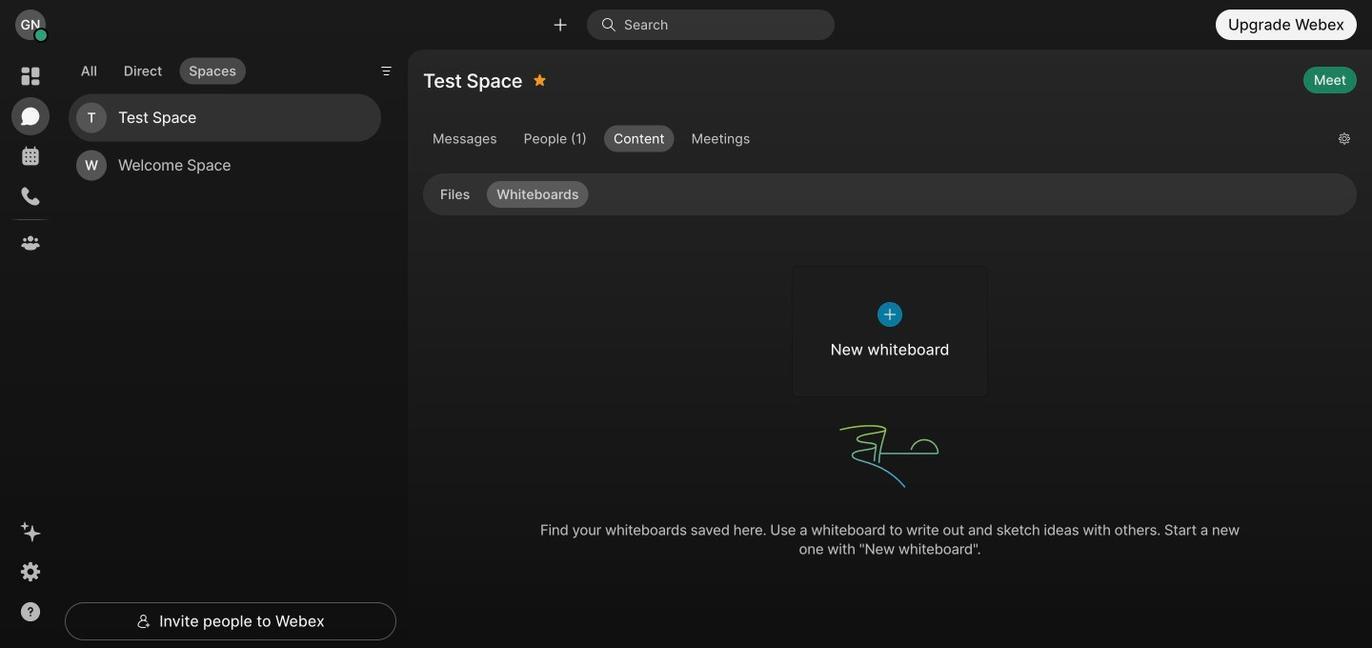 Task type: locate. For each thing, give the bounding box(es) containing it.
test space list item
[[69, 94, 381, 142]]

navigation
[[0, 50, 61, 648]]

webex tab list
[[11, 57, 50, 262]]

group
[[423, 125, 1324, 156]]

tab list
[[67, 46, 250, 90]]

welcome space list item
[[69, 142, 381, 189]]



Task type: describe. For each thing, give the bounding box(es) containing it.
plus_12 image
[[878, 302, 902, 327]]



Task type: vqa. For each thing, say whether or not it's contained in the screenshot.
'cancel_16' "image"
no



